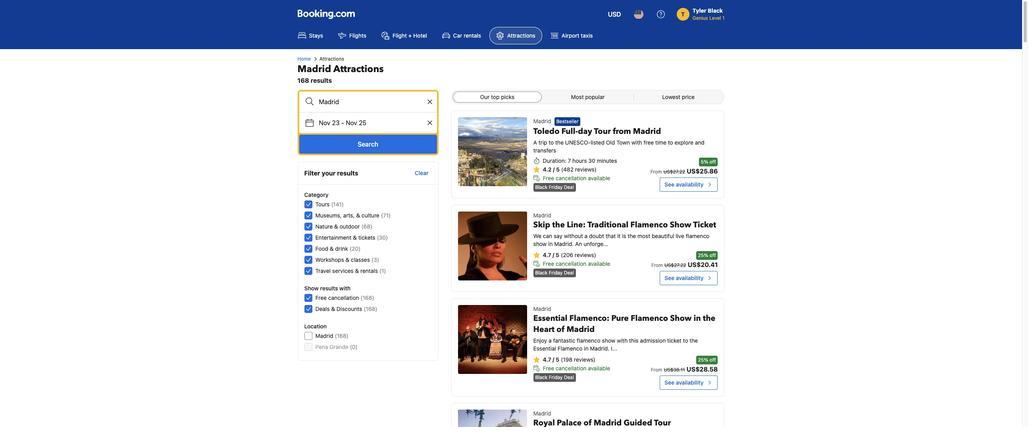 Task type: locate. For each thing, give the bounding box(es) containing it.
0 vertical spatial availability
[[676, 182, 704, 188]]

friday down (206 at the right of the page
[[549, 270, 563, 276]]

food
[[315, 246, 328, 252]]

clear
[[415, 170, 429, 177]]

results
[[311, 77, 332, 84], [337, 170, 358, 177], [320, 285, 338, 292]]

0 vertical spatial with
[[631, 139, 642, 146]]

1 horizontal spatial with
[[617, 338, 628, 345]]

black up level
[[708, 7, 723, 14]]

1 vertical spatial deal
[[564, 270, 574, 276]]

available
[[588, 175, 610, 182], [588, 261, 610, 268], [588, 366, 610, 372]]

available down 4.7 / 5 (198 reviews)
[[588, 366, 610, 372]]

5 for skip
[[556, 252, 559, 259]]

availability for essential flamenco: pure flamenco show in the heart of madrid
[[676, 380, 704, 387]]

availability
[[676, 182, 704, 188], [676, 275, 704, 282], [676, 380, 704, 387]]

explore
[[675, 139, 694, 146]]

black friday deal down 4.2
[[535, 185, 574, 191]]

3 / from the top
[[553, 357, 554, 364]]

& right deals
[[331, 306, 335, 313]]

2 vertical spatial free cancellation available
[[543, 366, 610, 372]]

cancellation down 4.7 / 5 (198 reviews)
[[556, 366, 586, 372]]

friday down (198
[[549, 375, 563, 381]]

2 vertical spatial off
[[710, 358, 716, 364]]

0 horizontal spatial rentals
[[360, 268, 378, 275]]

us$27.22 left 'us$20.41'
[[664, 263, 686, 269]]

off inside the 5% off from us$27.22 us$25.86
[[710, 159, 716, 165]]

cancellation
[[556, 175, 586, 182], [556, 261, 586, 268], [328, 295, 359, 302], [556, 366, 586, 372]]

0 vertical spatial black friday deal
[[535, 185, 574, 191]]

to right trip
[[549, 139, 554, 146]]

availability for skip the line: traditional flamenco show ticket
[[676, 275, 704, 282]]

& up entertainment
[[334, 223, 338, 230]]

flamenco down ticket
[[686, 233, 709, 240]]

transfers
[[533, 147, 556, 154]]

a left doubt
[[585, 233, 588, 240]]

see
[[665, 182, 674, 188], [665, 275, 674, 282], [665, 380, 674, 387]]

show up "ticket"
[[670, 314, 692, 324]]

from left us$38.11
[[651, 368, 662, 374]]

1 vertical spatial availability
[[676, 275, 704, 282]]

1 vertical spatial flamenco
[[631, 314, 668, 324]]

23
[[332, 119, 340, 127]]

free cancellation available down 4.7 / 5 (206 reviews)
[[543, 261, 610, 268]]

(198
[[561, 357, 572, 364]]

pena grande (0)
[[315, 344, 358, 351]]

free cancellation available down 4.7 / 5 (198 reviews)
[[543, 366, 610, 372]]

nov left '23' in the left of the page
[[319, 119, 330, 127]]

0 horizontal spatial flamenco
[[577, 338, 601, 345]]

1 see availability from the top
[[665, 182, 704, 188]]

2 vertical spatial black friday deal
[[535, 375, 574, 381]]

0 vertical spatial 5
[[556, 166, 560, 173]]

doubt
[[589, 233, 604, 240]]

from inside 25% off from us$27.22 us$20.41
[[651, 263, 663, 269]]

full-
[[562, 126, 578, 137]]

show down travel
[[304, 285, 319, 292]]

results up "free cancellation (168)"
[[320, 285, 338, 292]]

with up i...
[[617, 338, 628, 345]]

pena
[[315, 344, 328, 351]]

5 left (206 at the right of the page
[[556, 252, 559, 259]]

1 vertical spatial a
[[549, 338, 552, 345]]

a inside madrid skip the line: traditional flamenco show ticket we can say without a doubt that it is the most beautiful live flamenco show in madrid. an unforge...
[[585, 233, 588, 240]]

see availability for madrid
[[665, 182, 704, 188]]

2 vertical spatial show
[[670, 314, 692, 324]]

workshops
[[315, 257, 344, 264]]

& up (20)
[[353, 235, 357, 241]]

from for flamenco
[[651, 263, 663, 269]]

without
[[564, 233, 583, 240]]

reviews) down an
[[575, 252, 596, 259]]

reviews) right (198
[[574, 357, 595, 364]]

it
[[617, 233, 621, 240]]

free cancellation (168)
[[315, 295, 374, 302]]

us$27.22 inside 25% off from us$27.22 us$20.41
[[664, 263, 686, 269]]

0 vertical spatial a
[[585, 233, 588, 240]]

tyler black genius level 1
[[693, 7, 725, 21]]

with inside toledo full-day tour from madrid a trip to the unesco-listed old town with free time to explore and transfers
[[631, 139, 642, 146]]

3 see from the top
[[665, 380, 674, 387]]

1 deal from the top
[[564, 185, 574, 191]]

off up us$28.58
[[710, 358, 716, 364]]

2 vertical spatial reviews)
[[574, 357, 595, 364]]

2 5 from the top
[[556, 252, 559, 259]]

3 off from the top
[[710, 358, 716, 364]]

tickets
[[358, 235, 375, 241]]

search button
[[299, 135, 437, 154]]

2 see from the top
[[665, 275, 674, 282]]

0 vertical spatial off
[[710, 159, 716, 165]]

2 available from the top
[[588, 261, 610, 268]]

1 vertical spatial show
[[602, 338, 615, 345]]

1 vertical spatial black friday deal
[[535, 270, 574, 276]]

5
[[556, 166, 560, 173], [556, 252, 559, 259], [556, 357, 559, 364]]

day
[[578, 126, 592, 137]]

see availability for show
[[665, 380, 704, 387]]

2 vertical spatial /
[[553, 357, 554, 364]]

0 vertical spatial available
[[588, 175, 610, 182]]

flamenco inside madrid skip the line: traditional flamenco show ticket we can say without a doubt that it is the most beautiful live flamenco show in madrid. an unforge...
[[686, 233, 709, 240]]

from
[[650, 169, 662, 175], [651, 263, 663, 269], [651, 368, 662, 374]]

(30)
[[377, 235, 388, 241]]

filter
[[304, 170, 320, 177]]

1 vertical spatial essential
[[533, 346, 556, 353]]

/
[[553, 166, 555, 173], [553, 252, 554, 259], [553, 357, 554, 364]]

25% up us$28.58
[[698, 358, 708, 364]]

off inside 25% off from us$27.22 us$20.41
[[710, 253, 716, 259]]

to inside madrid essential flamenco: pure flamenco show in the heart of madrid enjoy a fantastic flamenco show with this admission ticket to the essential flamenco in madrid. i...
[[683, 338, 688, 345]]

1 vertical spatial available
[[588, 261, 610, 268]]

car
[[453, 32, 462, 39]]

2 4.7 from the top
[[543, 357, 551, 364]]

2 vertical spatial availability
[[676, 380, 704, 387]]

1 see from the top
[[665, 182, 674, 188]]

1 / from the top
[[553, 166, 555, 173]]

available down the 30
[[588, 175, 610, 182]]

grande
[[330, 344, 348, 351]]

5 left (198
[[556, 357, 559, 364]]

admission
[[640, 338, 666, 345]]

1 horizontal spatial a
[[585, 233, 588, 240]]

1 4.7 from the top
[[543, 252, 551, 259]]

black friday deal
[[535, 185, 574, 191], [535, 270, 574, 276], [535, 375, 574, 381]]

1 vertical spatial see availability
[[665, 275, 704, 282]]

0 vertical spatial from
[[650, 169, 662, 175]]

25% inside 25% off from us$38.11 us$28.58
[[698, 358, 708, 364]]

flamenco up most
[[630, 220, 668, 231]]

25% up 'us$20.41'
[[698, 253, 708, 259]]

& up travel services & rentals (1)
[[346, 257, 349, 264]]

(168) up discounts
[[361, 295, 374, 302]]

unesco-
[[565, 139, 591, 146]]

friday down 4.2
[[549, 185, 563, 191]]

2 vertical spatial available
[[588, 366, 610, 372]]

(168)
[[361, 295, 374, 302], [364, 306, 377, 313], [335, 333, 348, 340]]

0 horizontal spatial show
[[533, 241, 547, 248]]

booking.com image
[[298, 10, 355, 19]]

madrid inside madrid attractions 168 results
[[298, 63, 331, 76]]

0 vertical spatial deal
[[564, 185, 574, 191]]

free
[[543, 175, 554, 182], [543, 261, 554, 268], [315, 295, 327, 302], [543, 366, 554, 372]]

reviews) for pure
[[574, 357, 595, 364]]

4.2 / 5 (482 reviews)
[[543, 166, 597, 173]]

1 5 from the top
[[556, 166, 560, 173]]

a inside madrid essential flamenco: pure flamenco show in the heart of madrid enjoy a fantastic flamenco show with this admission ticket to the essential flamenco in madrid. i...
[[549, 338, 552, 345]]

availability down us$25.86
[[676, 182, 704, 188]]

2 25% from the top
[[698, 358, 708, 364]]

duration:
[[543, 158, 566, 164]]

flamenco up admission
[[631, 314, 668, 324]]

flamenco down fantastic
[[558, 346, 582, 353]]

-
[[341, 119, 344, 127]]

black friday deal down (206 at the right of the page
[[535, 270, 574, 276]]

1 vertical spatial results
[[337, 170, 358, 177]]

2 horizontal spatial with
[[631, 139, 642, 146]]

(168) up grande
[[335, 333, 348, 340]]

cancellation down 4.7 / 5 (206 reviews)
[[556, 261, 586, 268]]

with up "free cancellation (168)"
[[339, 285, 351, 292]]

3 black friday deal from the top
[[535, 375, 574, 381]]

1 vertical spatial 4.7
[[543, 357, 551, 364]]

& left drink
[[330, 246, 334, 252]]

/ for skip
[[553, 252, 554, 259]]

1 off from the top
[[710, 159, 716, 165]]

1 horizontal spatial to
[[668, 139, 673, 146]]

madrid. inside madrid essential flamenco: pure flamenco show in the heart of madrid enjoy a fantastic flamenco show with this admission ticket to the essential flamenco in madrid. i...
[[590, 346, 609, 353]]

reviews)
[[575, 166, 597, 173], [575, 252, 596, 259], [574, 357, 595, 364]]

& for entertainment & tickets
[[353, 235, 357, 241]]

free down 4.7 / 5 (206 reviews)
[[543, 261, 554, 268]]

1 horizontal spatial nov
[[346, 119, 357, 127]]

/ left (198
[[553, 357, 554, 364]]

essential flamenco: pure flamenco show in the heart of madrid image
[[458, 306, 527, 375]]

0 vertical spatial /
[[553, 166, 555, 173]]

7
[[568, 158, 571, 164]]

0 vertical spatial results
[[311, 77, 332, 84]]

0 vertical spatial flamenco
[[686, 233, 709, 240]]

0 vertical spatial show
[[533, 241, 547, 248]]

airport taxis link
[[544, 27, 600, 44]]

usd button
[[603, 5, 626, 24]]

your account menu tyler black genius level 1 element
[[677, 4, 728, 22]]

2 vertical spatial in
[[584, 346, 588, 353]]

see for show
[[665, 380, 674, 387]]

toledo full-day tour from madrid image
[[458, 118, 527, 187]]

off for toledo full-day tour from madrid
[[710, 159, 716, 165]]

deal for flamenco:
[[564, 375, 574, 381]]

from for madrid
[[650, 169, 662, 175]]

1 vertical spatial from
[[651, 263, 663, 269]]

& for workshops & classes
[[346, 257, 349, 264]]

show inside madrid skip the line: traditional flamenco show ticket we can say without a doubt that it is the most beautiful live flamenco show in madrid. an unforge...
[[533, 241, 547, 248]]

2 vertical spatial from
[[651, 368, 662, 374]]

from for show
[[651, 368, 662, 374]]

search
[[358, 141, 378, 148]]

see down 25% off from us$27.22 us$20.41
[[665, 275, 674, 282]]

us$27.22 left us$25.86
[[664, 169, 685, 175]]

us$27.22 for flamenco
[[664, 263, 686, 269]]

2 / from the top
[[553, 252, 554, 259]]

to right time
[[668, 139, 673, 146]]

most
[[638, 233, 650, 240]]

off inside 25% off from us$38.11 us$28.58
[[710, 358, 716, 364]]

us$20.41
[[688, 262, 718, 269]]

travel services & rentals (1)
[[315, 268, 386, 275]]

flamenco down 'flamenco:'
[[577, 338, 601, 345]]

(206
[[561, 252, 573, 259]]

0 vertical spatial 25%
[[698, 253, 708, 259]]

2 vertical spatial deal
[[564, 375, 574, 381]]

1 vertical spatial with
[[339, 285, 351, 292]]

& for deals & discounts
[[331, 306, 335, 313]]

0 vertical spatial friday
[[549, 185, 563, 191]]

/ left (206 at the right of the page
[[553, 252, 554, 259]]

1 vertical spatial flamenco
[[577, 338, 601, 345]]

& down classes
[[355, 268, 359, 275]]

madrid inside madrid skip the line: traditional flamenco show ticket we can say without a doubt that it is the most beautiful live flamenco show in madrid. an unforge...
[[533, 212, 551, 219]]

available for line:
[[588, 261, 610, 268]]

0 vertical spatial see
[[665, 182, 674, 188]]

available for pure
[[588, 366, 610, 372]]

a right enjoy
[[549, 338, 552, 345]]

0 vertical spatial us$27.22
[[664, 169, 685, 175]]

availability for toledo full-day tour from madrid
[[676, 182, 704, 188]]

travel
[[315, 268, 331, 275]]

off right 5%
[[710, 159, 716, 165]]

&
[[356, 212, 360, 219], [334, 223, 338, 230], [353, 235, 357, 241], [330, 246, 334, 252], [346, 257, 349, 264], [355, 268, 359, 275], [331, 306, 335, 313]]

from down time
[[650, 169, 662, 175]]

/ for essential
[[553, 357, 554, 364]]

2 off from the top
[[710, 253, 716, 259]]

2 horizontal spatial in
[[694, 314, 701, 324]]

2 free cancellation available from the top
[[543, 261, 610, 268]]

4.7
[[543, 252, 551, 259], [543, 357, 551, 364]]

airport taxis
[[562, 32, 593, 39]]

see availability down the 5% off from us$27.22 us$25.86
[[665, 182, 704, 188]]

tyler
[[693, 7, 706, 14]]

0 vertical spatial (168)
[[361, 295, 374, 302]]

2 vertical spatial with
[[617, 338, 628, 345]]

essential up heart
[[533, 314, 567, 324]]

availability down 25% off from us$27.22 us$20.41
[[676, 275, 704, 282]]

3 available from the top
[[588, 366, 610, 372]]

0 horizontal spatial madrid.
[[554, 241, 574, 248]]

3 deal from the top
[[564, 375, 574, 381]]

us$27.22 inside the 5% off from us$27.22 us$25.86
[[664, 169, 685, 175]]

1 horizontal spatial show
[[602, 338, 615, 345]]

0 horizontal spatial nov
[[319, 119, 330, 127]]

1 vertical spatial off
[[710, 253, 716, 259]]

3 availability from the top
[[676, 380, 704, 387]]

rentals down (3)
[[360, 268, 378, 275]]

2 vertical spatial attractions
[[333, 63, 384, 76]]

2 availability from the top
[[676, 275, 704, 282]]

madrid. left i...
[[590, 346, 609, 353]]

1 horizontal spatial rentals
[[464, 32, 481, 39]]

deal down 4.7 / 5 (206 reviews)
[[564, 270, 574, 276]]

2 see availability from the top
[[665, 275, 704, 282]]

friday
[[549, 185, 563, 191], [549, 270, 563, 276], [549, 375, 563, 381]]

see availability
[[665, 182, 704, 188], [665, 275, 704, 282], [665, 380, 704, 387]]

deal down 4.7 / 5 (198 reviews)
[[564, 375, 574, 381]]

(0)
[[350, 344, 358, 351]]

rentals right car
[[464, 32, 481, 39]]

3 friday from the top
[[549, 375, 563, 381]]

2 vertical spatial 5
[[556, 357, 559, 364]]

2 vertical spatial see availability
[[665, 380, 704, 387]]

show up i...
[[602, 338, 615, 345]]

results right your
[[337, 170, 358, 177]]

(168) right discounts
[[364, 306, 377, 313]]

reviews) down duration: 7 hours 30 minutes
[[575, 166, 597, 173]]

we
[[533, 233, 542, 240]]

2 horizontal spatial to
[[683, 338, 688, 345]]

0 vertical spatial essential
[[533, 314, 567, 324]]

2 black friday deal from the top
[[535, 270, 574, 276]]

home
[[298, 56, 311, 62]]

3 see availability from the top
[[665, 380, 704, 387]]

0 vertical spatial 4.7
[[543, 252, 551, 259]]

2 deal from the top
[[564, 270, 574, 276]]

a
[[533, 139, 537, 146]]

ticket
[[693, 220, 716, 231]]

4.7 left (198
[[543, 357, 551, 364]]

madrid. down say at right
[[554, 241, 574, 248]]

0 horizontal spatial in
[[548, 241, 553, 248]]

1 vertical spatial madrid.
[[590, 346, 609, 353]]

show up live
[[670, 220, 691, 231]]

1 vertical spatial /
[[553, 252, 554, 259]]

deal down 4.2 / 5 (482 reviews)
[[564, 185, 574, 191]]

1 black friday deal from the top
[[535, 185, 574, 191]]

most
[[571, 94, 584, 100]]

1 horizontal spatial in
[[584, 346, 588, 353]]

services
[[332, 268, 354, 275]]

essential down enjoy
[[533, 346, 556, 353]]

5 for essential
[[556, 357, 559, 364]]

0 vertical spatial free cancellation available
[[543, 175, 610, 182]]

see availability down 25% off from us$27.22 us$20.41
[[665, 275, 704, 282]]

from inside the 5% off from us$27.22 us$25.86
[[650, 169, 662, 175]]

4.7 down can in the right bottom of the page
[[543, 252, 551, 259]]

see down the 5% off from us$27.22 us$25.86
[[665, 182, 674, 188]]

available down unforge...
[[588, 261, 610, 268]]

2 vertical spatial see
[[665, 380, 674, 387]]

0 vertical spatial madrid.
[[554, 241, 574, 248]]

25% inside 25% off from us$27.22 us$20.41
[[698, 253, 708, 259]]

reviews) for line:
[[575, 252, 596, 259]]

25%
[[698, 253, 708, 259], [698, 358, 708, 364]]

is
[[622, 233, 626, 240]]

3 5 from the top
[[556, 357, 559, 364]]

1 25% from the top
[[698, 253, 708, 259]]

nov right '-'
[[346, 119, 357, 127]]

1 availability from the top
[[676, 182, 704, 188]]

flamenco
[[686, 233, 709, 240], [577, 338, 601, 345]]

see availability down us$38.11
[[665, 380, 704, 387]]

beautiful
[[652, 233, 674, 240]]

off for skip the line: traditional flamenco show ticket
[[710, 253, 716, 259]]

1 vertical spatial in
[[694, 314, 701, 324]]

availability down us$28.58
[[676, 380, 704, 387]]

1 horizontal spatial madrid.
[[590, 346, 609, 353]]

0 vertical spatial flamenco
[[630, 220, 668, 231]]

to right "ticket"
[[683, 338, 688, 345]]

results right "168"
[[311, 77, 332, 84]]

black friday deal down (198
[[535, 375, 574, 381]]

pure
[[611, 314, 629, 324]]

museums,
[[315, 212, 342, 219]]

1 available from the top
[[588, 175, 610, 182]]

us$27.22 for madrid
[[664, 169, 685, 175]]

1 vertical spatial us$27.22
[[664, 263, 686, 269]]

1 horizontal spatial flamenco
[[686, 233, 709, 240]]

0 vertical spatial reviews)
[[575, 166, 597, 173]]

0 vertical spatial see availability
[[665, 182, 704, 188]]

1 vertical spatial free cancellation available
[[543, 261, 610, 268]]

5 down duration:
[[556, 166, 560, 173]]

& right arts,
[[356, 212, 360, 219]]

2 friday from the top
[[549, 270, 563, 276]]

say
[[554, 233, 562, 240]]

1 vertical spatial reviews)
[[575, 252, 596, 259]]

attractions
[[507, 32, 535, 39], [319, 56, 344, 62], [333, 63, 384, 76]]

free cancellation available for flamenco:
[[543, 366, 610, 372]]

black
[[708, 7, 723, 14], [535, 185, 548, 191], [535, 270, 548, 276], [535, 375, 548, 381]]

see availability for flamenco
[[665, 275, 704, 282]]

0 horizontal spatial to
[[549, 139, 554, 146]]

0 vertical spatial show
[[670, 220, 691, 231]]

free cancellation available down 4.2 / 5 (482 reviews)
[[543, 175, 610, 182]]

genius
[[693, 15, 708, 21]]

2 vertical spatial friday
[[549, 375, 563, 381]]

see down us$38.11
[[665, 380, 674, 387]]

from inside 25% off from us$38.11 us$28.58
[[651, 368, 662, 374]]

workshops & classes (3)
[[315, 257, 379, 264]]

rentals
[[464, 32, 481, 39], [360, 268, 378, 275]]

1 vertical spatial see
[[665, 275, 674, 282]]

and
[[695, 139, 705, 146]]

with left free
[[631, 139, 642, 146]]

/ right 4.2
[[553, 166, 555, 173]]

(20)
[[350, 246, 361, 252]]

off up 'us$20.41'
[[710, 253, 716, 259]]

0 horizontal spatial a
[[549, 338, 552, 345]]

lowest
[[662, 94, 680, 100]]

see for flamenco
[[665, 275, 674, 282]]

2 vertical spatial flamenco
[[558, 346, 582, 353]]

1 vertical spatial friday
[[549, 270, 563, 276]]

3 free cancellation available from the top
[[543, 366, 610, 372]]

1 vertical spatial 5
[[556, 252, 559, 259]]

this
[[629, 338, 638, 345]]

the inside toledo full-day tour from madrid a trip to the unesco-listed old town with free time to explore and transfers
[[555, 139, 564, 146]]

from down beautiful
[[651, 263, 663, 269]]

can
[[543, 233, 552, 240]]

i...
[[611, 346, 617, 353]]

line:
[[567, 220, 586, 231]]

0 vertical spatial in
[[548, 241, 553, 248]]

1 vertical spatial 25%
[[698, 358, 708, 364]]

show down the we
[[533, 241, 547, 248]]

friday for skip
[[549, 270, 563, 276]]



Task type: describe. For each thing, give the bounding box(es) containing it.
attractions inside madrid attractions 168 results
[[333, 63, 384, 76]]

1 vertical spatial attractions
[[319, 56, 344, 62]]

car rentals
[[453, 32, 481, 39]]

free down 4.2
[[543, 175, 554, 182]]

discounts
[[337, 306, 362, 313]]

black down 4.7 / 5 (198 reviews)
[[535, 375, 548, 381]]

home link
[[298, 56, 311, 63]]

off for essential flamenco: pure flamenco show in the heart of madrid
[[710, 358, 716, 364]]

25% for essential flamenco: pure flamenco show in the heart of madrid
[[698, 358, 708, 364]]

2 vertical spatial (168)
[[335, 333, 348, 340]]

flamenco inside madrid essential flamenco: pure flamenco show in the heart of madrid enjoy a fantastic flamenco show with this admission ticket to the essential flamenco in madrid. i...
[[577, 338, 601, 345]]

0 vertical spatial attractions
[[507, 32, 535, 39]]

(68)
[[361, 223, 372, 230]]

25% for skip the line: traditional flamenco show ticket
[[698, 253, 708, 259]]

our
[[480, 94, 490, 100]]

taxis
[[581, 32, 593, 39]]

show inside madrid skip the line: traditional flamenco show ticket we can say without a doubt that it is the most beautiful live flamenco show in madrid. an unforge...
[[670, 220, 691, 231]]

+
[[408, 32, 412, 39]]

enjoy
[[533, 338, 547, 345]]

see for madrid
[[665, 182, 674, 188]]

1
[[722, 15, 725, 21]]

traditional
[[587, 220, 629, 231]]

bestseller
[[556, 119, 579, 125]]

4.2
[[543, 166, 552, 173]]

1 vertical spatial show
[[304, 285, 319, 292]]

skip the line: traditional flamenco show ticket image
[[458, 212, 527, 281]]

toledo full-day tour from madrid a trip to the unesco-listed old town with free time to explore and transfers
[[533, 126, 705, 154]]

1 friday from the top
[[549, 185, 563, 191]]

madrid essential flamenco: pure flamenco show in the heart of madrid enjoy a fantastic flamenco show with this admission ticket to the essential flamenco in madrid. i...
[[533, 306, 715, 353]]

hotel
[[413, 32, 427, 39]]

& for food & drink
[[330, 246, 334, 252]]

Where are you going? search field
[[299, 92, 437, 112]]

stays
[[309, 32, 323, 39]]

free down 4.7 / 5 (198 reviews)
[[543, 366, 554, 372]]

black inside tyler black genius level 1
[[708, 7, 723, 14]]

black down 4.7 / 5 (206 reviews)
[[535, 270, 548, 276]]

royal palace of madrid guided tour image
[[458, 411, 527, 428]]

culture
[[362, 212, 379, 219]]

5% off from us$27.22 us$25.86
[[650, 159, 718, 175]]

our top picks
[[480, 94, 514, 100]]

flight + hotel
[[393, 32, 427, 39]]

madrid skip the line: traditional flamenco show ticket we can say without a doubt that it is the most beautiful live flamenco show in madrid. an unforge...
[[533, 212, 716, 248]]

price
[[682, 94, 695, 100]]

filter your results
[[304, 170, 358, 177]]

1 vertical spatial (168)
[[364, 306, 377, 313]]

usd
[[608, 11, 621, 18]]

results inside madrid attractions 168 results
[[311, 77, 332, 84]]

listed
[[591, 139, 605, 146]]

madrid. inside madrid skip the line: traditional flamenco show ticket we can say without a doubt that it is the most beautiful live flamenco show in madrid. an unforge...
[[554, 241, 574, 248]]

deal for the
[[564, 270, 574, 276]]

flamenco inside madrid skip the line: traditional flamenco show ticket we can say without a doubt that it is the most beautiful live flamenco show in madrid. an unforge...
[[630, 220, 668, 231]]

us$25.86
[[687, 168, 718, 175]]

168
[[298, 77, 309, 84]]

madrid inside toledo full-day tour from madrid a trip to the unesco-listed old town with free time to explore and transfers
[[633, 126, 661, 137]]

4.7 / 5 (206 reviews)
[[543, 252, 596, 259]]

black friday deal for skip
[[535, 270, 574, 276]]

most popular
[[571, 94, 605, 100]]

in inside madrid skip the line: traditional flamenco show ticket we can say without a doubt that it is the most beautiful live flamenco show in madrid. an unforge...
[[548, 241, 553, 248]]

(1)
[[379, 268, 386, 275]]

friday for essential
[[549, 375, 563, 381]]

& for nature & outdoor
[[334, 223, 338, 230]]

tours (141)
[[315, 201, 344, 208]]

deals & discounts (168)
[[315, 306, 377, 313]]

deals
[[315, 306, 330, 313]]

free up deals
[[315, 295, 327, 302]]

1 vertical spatial rentals
[[360, 268, 378, 275]]

2 vertical spatial results
[[320, 285, 338, 292]]

25% off from us$38.11 us$28.58
[[651, 358, 718, 374]]

5%
[[701, 159, 708, 165]]

show results with
[[304, 285, 351, 292]]

classes
[[351, 257, 370, 264]]

nature
[[315, 223, 333, 230]]

(141)
[[331, 201, 344, 208]]

cancellation up deals & discounts (168)
[[328, 295, 359, 302]]

show inside madrid essential flamenco: pure flamenco show in the heart of madrid enjoy a fantastic flamenco show with this admission ticket to the essential flamenco in madrid. i...
[[602, 338, 615, 345]]

with inside madrid essential flamenco: pure flamenco show in the heart of madrid enjoy a fantastic flamenco show with this admission ticket to the essential flamenco in madrid. i...
[[617, 338, 628, 345]]

4.7 for we
[[543, 252, 551, 259]]

2 nov from the left
[[346, 119, 357, 127]]

food & drink (20)
[[315, 246, 361, 252]]

arts,
[[343, 212, 355, 219]]

0 horizontal spatial with
[[339, 285, 351, 292]]

1 free cancellation available from the top
[[543, 175, 610, 182]]

cancellation down 4.2 / 5 (482 reviews)
[[556, 175, 586, 182]]

flight + hotel link
[[375, 27, 434, 44]]

flights
[[349, 32, 366, 39]]

location
[[304, 324, 327, 330]]

category
[[304, 192, 328, 198]]

flight
[[393, 32, 407, 39]]

tour
[[594, 126, 611, 137]]

4.7 for heart
[[543, 357, 551, 364]]

hours
[[572, 158, 587, 164]]

minutes
[[597, 158, 617, 164]]

lowest price
[[662, 94, 695, 100]]

outdoor
[[340, 223, 360, 230]]

free cancellation available for the
[[543, 261, 610, 268]]

airport
[[562, 32, 579, 39]]

toledo
[[533, 126, 560, 137]]

unforge...
[[584, 241, 608, 248]]

live
[[676, 233, 684, 240]]

0 vertical spatial rentals
[[464, 32, 481, 39]]

black down 4.2
[[535, 185, 548, 191]]

a for say
[[585, 233, 588, 240]]

show inside madrid essential flamenco: pure flamenco show in the heart of madrid enjoy a fantastic flamenco show with this admission ticket to the essential flamenco in madrid. i...
[[670, 314, 692, 324]]

from
[[613, 126, 631, 137]]

time
[[655, 139, 667, 146]]

2 essential from the top
[[533, 346, 556, 353]]

black friday deal for essential
[[535, 375, 574, 381]]

us$28.58
[[687, 367, 718, 374]]

entertainment
[[315, 235, 351, 241]]

t
[[681, 11, 685, 17]]

your
[[322, 170, 336, 177]]

1 essential from the top
[[533, 314, 567, 324]]

30
[[588, 158, 595, 164]]

madrid link
[[451, 404, 725, 428]]

4.7 / 5 (198 reviews)
[[543, 357, 595, 364]]

town
[[616, 139, 630, 146]]

a for madrid
[[549, 338, 552, 345]]

entertainment & tickets (30)
[[315, 235, 388, 241]]

car rentals link
[[435, 27, 488, 44]]

drink
[[335, 246, 348, 252]]

(482
[[561, 166, 574, 173]]

1 nov from the left
[[319, 119, 330, 127]]

(71)
[[381, 212, 391, 219]]



Task type: vqa. For each thing, say whether or not it's contained in the screenshot.


